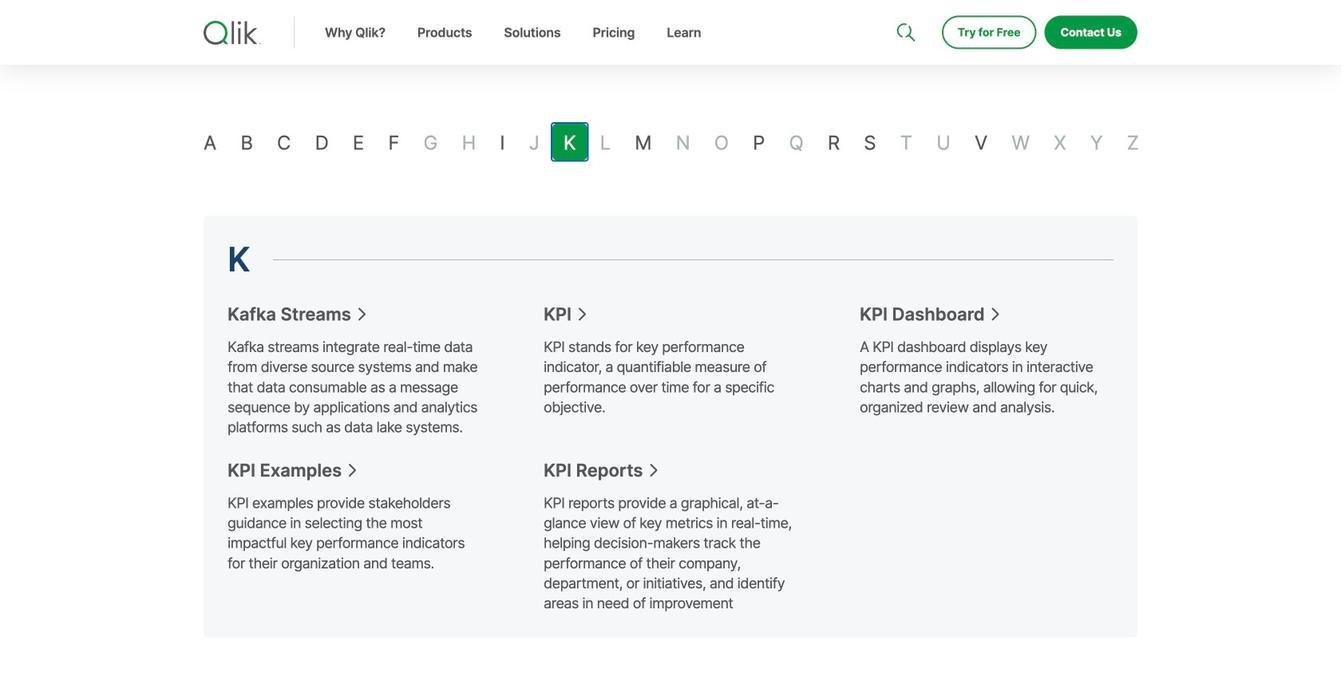 Task type: describe. For each thing, give the bounding box(es) containing it.
qlik image
[[204, 21, 261, 45]]



Task type: locate. For each thing, give the bounding box(es) containing it.
login image
[[1087, 0, 1100, 13]]

support image
[[898, 0, 911, 13]]



Task type: vqa. For each thing, say whether or not it's contained in the screenshot.
'Company' image
no



